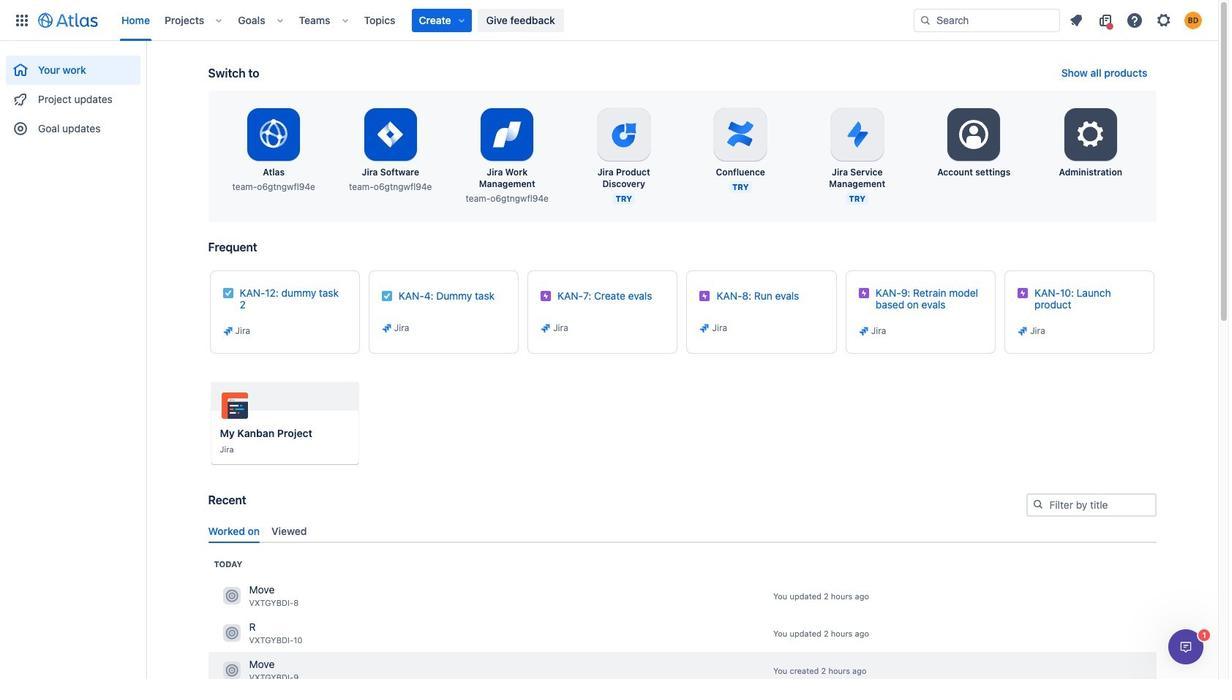 Task type: locate. For each thing, give the bounding box(es) containing it.
jira image
[[540, 323, 552, 334], [699, 323, 711, 334], [222, 326, 234, 337], [858, 326, 870, 337], [858, 326, 870, 337], [1017, 326, 1029, 337]]

account image
[[1184, 11, 1202, 29]]

0 vertical spatial townsquare image
[[223, 625, 240, 643]]

0 vertical spatial settings image
[[1155, 11, 1173, 29]]

heading
[[214, 559, 242, 570]]

group
[[6, 41, 140, 148]]

jira image
[[381, 323, 393, 334], [381, 323, 393, 334], [540, 323, 552, 334], [699, 323, 711, 334], [222, 326, 234, 337], [1017, 326, 1029, 337]]

notifications image
[[1067, 11, 1085, 29]]

banner
[[0, 0, 1218, 41]]

None search field
[[914, 8, 1060, 32]]

settings image
[[1155, 11, 1173, 29], [1073, 117, 1108, 152]]

1 vertical spatial settings image
[[1073, 117, 1108, 152]]

1 townsquare image from the top
[[223, 625, 240, 643]]

2 townsquare image from the top
[[223, 662, 240, 680]]

tab list
[[202, 519, 1162, 543]]

Search field
[[914, 8, 1060, 32]]

townsquare image
[[223, 625, 240, 643], [223, 662, 240, 680]]

settings image
[[956, 117, 991, 152]]

1 vertical spatial townsquare image
[[223, 662, 240, 680]]

Filter by title field
[[1027, 495, 1155, 516]]



Task type: describe. For each thing, give the bounding box(es) containing it.
townsquare image
[[223, 588, 240, 605]]

search image
[[1032, 499, 1044, 511]]

search image
[[920, 14, 931, 26]]

top element
[[9, 0, 914, 41]]

switch to... image
[[13, 11, 31, 29]]

0 horizontal spatial settings image
[[1073, 117, 1108, 152]]

1 horizontal spatial settings image
[[1155, 11, 1173, 29]]

help image
[[1126, 11, 1143, 29]]



Task type: vqa. For each thing, say whether or not it's contained in the screenshot.
"Previous month" icon
no



